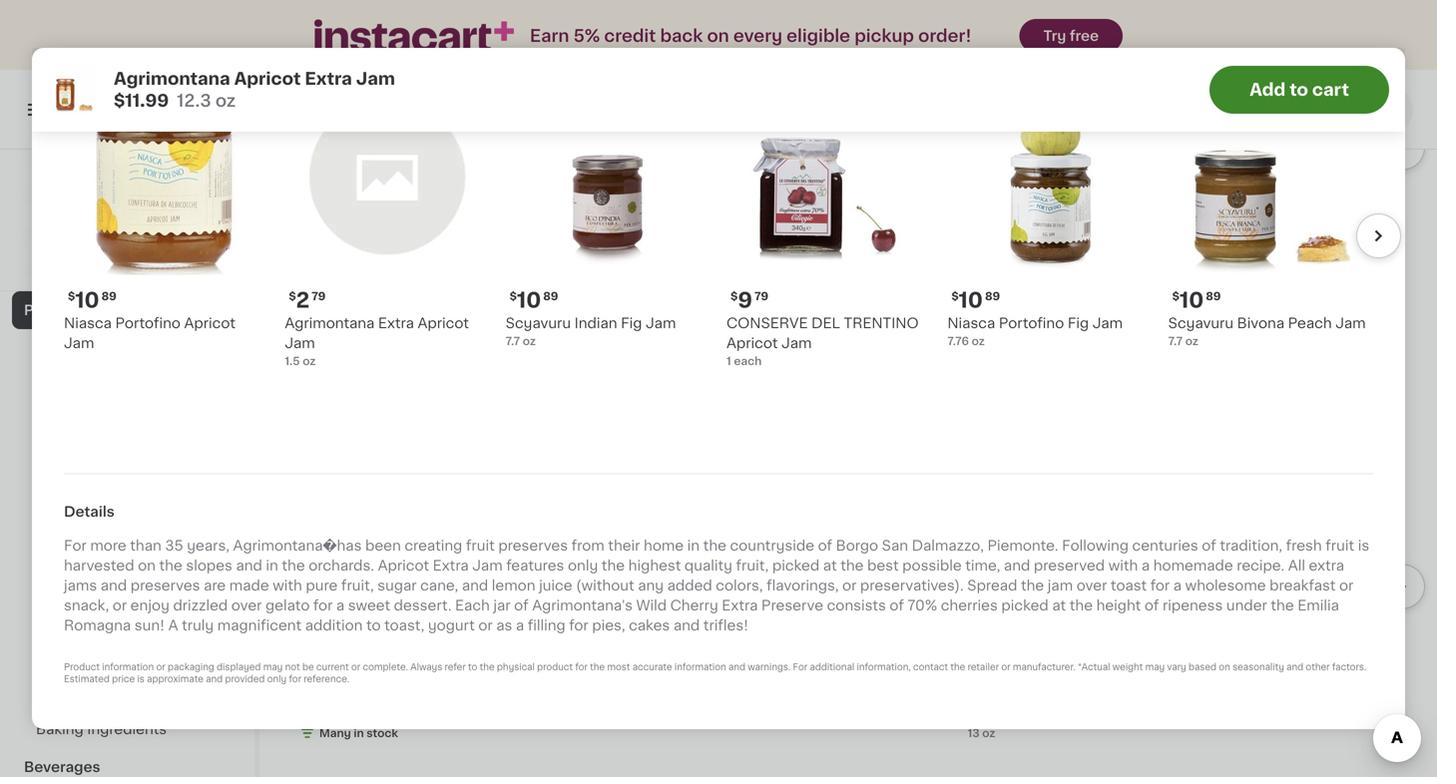 Task type: describe. For each thing, give the bounding box(es) containing it.
is inside for more than 35 years, agrimontana�has been creating fruit preserves from their home in the countryside of borgo san dalmazzo, piemonte. following centuries of tradition, fresh fruit is harvested on the slopes and in the orchards. apricot extra jam features only the highest quality fruit, picked at the best possible time, and preserved with a homemade recipe. all extra jams and preserves are made with pure fruit, sugar cane, and lemon juice (without any added colors, flavorings, or preservatives). spread the jam over toast for a wholesome breakfast or snack, or enjoy drizzled over gelato for a sweet dessert. each jar of agrimontana's wild cherry extra preserve consists of 70% cherries picked at the height of ripeness under the emilia romagna sun! a truly magnificent addition to toast, yogurt or as a filling for pies, cakes and trifles!
[[1359, 539, 1370, 553]]

is inside product information or packaging displayed may not be current or complete. always refer to the physical product for the most accurate information and warnings. for additional information, contact the retailer or manufacturer. *actual weight may vary based on seasonality and other factors. estimated price is approximate and provided only for reference.
[[137, 676, 145, 685]]

1.88
[[1191, 269, 1214, 280]]

apricot inside niasca portofino apricot jam
[[184, 316, 236, 330]]

product
[[537, 664, 573, 673]]

the down 'jam'
[[1070, 599, 1093, 613]]

1 horizontal spatial fruit,
[[736, 559, 769, 573]]

to inside product information or packaging displayed may not be current or complete. always refer to the physical product for the most accurate information and warnings. for additional information, contact the retailer or manufacturer. *actual weight may vary based on seasonality and other factors. estimated price is approximate and provided only for reference.
[[468, 664, 478, 673]]

agrimontana's
[[532, 599, 633, 613]]

0 vertical spatial than
[[86, 242, 112, 253]]

guarantee
[[154, 262, 212, 273]]

item carousel region containing 10
[[64, 66, 1402, 426]]

back
[[661, 27, 703, 44]]

their
[[608, 539, 641, 553]]

fresh
[[1287, 539, 1323, 553]]

mieli thun italian wild flower honey
[[522, 230, 721, 264]]

for down agrimontana's
[[569, 619, 589, 633]]

$ 10 89 for scyavuru indian fig jam
[[510, 290, 559, 311]]

0 vertical spatial all
[[210, 105, 224, 116]]

jams
[[64, 579, 97, 593]]

features
[[506, 559, 565, 573]]

roasters
[[1044, 669, 1106, 683]]

$ 10 89 for scyavuru bivona peach jam
[[1173, 290, 1222, 311]]

and down harvested in the bottom of the page
[[101, 579, 127, 593]]

for down pure
[[313, 599, 333, 613]]

only inside product information or packaging displayed may not be current or complete. always refer to the physical product for the most accurate information and warnings. for additional information, contact the retailer or manufacturer. *actual weight may vary based on seasonality and other factors. estimated price is approximate and provided only for reference.
[[267, 676, 287, 685]]

not
[[285, 664, 300, 673]]

1.5
[[285, 356, 300, 367]]

oz inside niasca portofino fig jam 7.76 oz
[[972, 336, 985, 347]]

apricot inside for more than 35 years, agrimontana�has been creating fruit preserves from their home in the countryside of borgo san dalmazzo, piemonte. following centuries of tradition, fresh fruit is harvested on the slopes and in the orchards. apricot extra jam features only the highest quality fruit, picked at the best possible time, and preserved with a homemade recipe. all extra jams and preserves are made with pure fruit, sugar cane, and lemon juice (without any added colors, flavorings, or preservatives). spread the jam over toast for a wholesome breakfast or snack, or enjoy drizzled over gelato for a sweet dessert. each jar of agrimontana's wild cherry extra preserve consists of 70% cherries picked at the height of ripeness under the emilia romagna sun! a truly magnificent addition to toast, yogurt or as a filling for pies, cakes and trifles!
[[378, 559, 429, 573]]

extra up cane,
[[433, 559, 469, 573]]

scyavuru for scyavuru indian fig jam
[[506, 316, 571, 330]]

spices & seasonings
[[36, 685, 183, 699]]

seasonality
[[1233, 664, 1285, 673]]

wildflower
[[968, 689, 1042, 703]]

11 for 11 mike's hot honey honey with a kick, sweetness & heat, gluten-free & paleo 12 oz
[[311, 203, 329, 224]]

pasta & rice link
[[12, 254, 243, 292]]

instacart plus icon image
[[314, 19, 514, 53]]

10 down rice
[[75, 290, 99, 311]]

(without
[[576, 579, 635, 593]]

pickup
[[855, 27, 915, 44]]

added
[[668, 579, 713, 593]]

and down packaging
[[206, 676, 223, 685]]

sponsored badge image
[[968, 304, 1029, 316]]

of down preservatives).
[[890, 599, 905, 613]]

a inside 11 mike's hot honey honey with a kick, sweetness & heat, gluten-free & paleo 12 oz
[[333, 250, 341, 264]]

in-
[[115, 242, 130, 253]]

price
[[112, 676, 135, 685]]

and up each
[[462, 579, 489, 593]]

12 inside mike's hot honey honey with a kick, sweetness & heat, gluten-free & paleo 12 oz
[[968, 289, 980, 300]]

10 up 7.76
[[959, 290, 984, 311]]

addition
[[305, 619, 363, 633]]

to inside for more than 35 years, agrimontana�has been creating fruit preserves from their home in the countryside of borgo san dalmazzo, piemonte. following centuries of tradition, fresh fruit is harvested on the slopes and in the orchards. apricot extra jam features only the highest quality fruit, picked at the best possible time, and preserved with a homemade recipe. all extra jams and preserves are made with pure fruit, sugar cane, and lemon juice (without any added colors, flavorings, or preservatives). spread the jam over toast for a wholesome breakfast or snack, or enjoy drizzled over gelato for a sweet dessert. each jar of agrimontana's wild cherry extra preserve consists of 70% cherries picked at the height of ripeness under the emilia romagna sun! a truly magnificent addition to toast, yogurt or as a filling for pies, cakes and trifles!
[[366, 619, 381, 633]]

10 down mieli on the left top
[[517, 290, 542, 311]]

apricot inside the conserve del trentino apricot jam 1 each
[[727, 336, 778, 350]]

higher
[[45, 242, 84, 253]]

dips
[[111, 589, 143, 603]]

oz inside 11 mike's hot honey honey with a kick, sweetness & heat, gluten-free & paleo 12 oz
[[314, 289, 327, 300]]

11 for 11 agrimontana apricot extra jam
[[311, 643, 329, 664]]

2 horizontal spatial at
[[1053, 599, 1067, 613]]

order!
[[919, 27, 972, 44]]

many in stock for mieli thun italian wild flower honey
[[542, 289, 621, 300]]

7.76
[[948, 336, 970, 347]]

other
[[1307, 664, 1331, 673]]

conserve
[[727, 316, 808, 330]]

99
[[1000, 204, 1015, 215]]

scyavuru for scyavuru bivona peach jam
[[1169, 316, 1234, 330]]

10 inside 10 scyavuru black fig jam
[[534, 643, 558, 664]]

extra inside agrimontana extra apricot jam 1.5 oz
[[378, 316, 414, 330]]

mieli
[[522, 230, 556, 244]]

alcohol link
[[12, 178, 243, 216]]

niasca portofino fig jam 7.76 oz
[[948, 316, 1123, 347]]

additional
[[810, 664, 855, 673]]

in down 11 agrimontana apricot extra jam
[[354, 729, 364, 740]]

many for agrimontana apricot extra jam
[[320, 729, 351, 740]]

been
[[365, 539, 401, 553]]

vary
[[1168, 664, 1187, 673]]

$ 9 79
[[731, 290, 769, 311]]

spread inside for more than 35 years, agrimontana�has been creating fruit preserves from their home in the countryside of borgo san dalmazzo, piemonte. following centuries of tradition, fresh fruit is harvested on the slopes and in the orchards. apricot extra jam features only the highest quality fruit, picked at the best possible time, and preserved with a homemade recipe. all extra jams and preserves are made with pure fruit, sugar cane, and lemon juice (without any added colors, flavorings, or preservatives). spread the jam over toast for a wholesome breakfast or snack, or enjoy drizzled over gelato for a sweet dessert. each jar of agrimontana's wild cherry extra preserve consists of 70% cherries picked at the height of ripeness under the emilia romagna sun! a truly magnificent addition to toast, yogurt or as a filling for pies, cakes and trifles!
[[968, 579, 1018, 593]]

condiments
[[36, 342, 122, 356]]

store
[[130, 242, 159, 253]]

heat, inside mike's hot honey honey with a kick, sweetness & heat, gluten-free & paleo 12 oz
[[968, 270, 1006, 284]]

pickled goods & olives link
[[12, 481, 243, 519]]

$3.89 element
[[522, 201, 729, 227]]

filling
[[528, 619, 566, 633]]

pasta
[[24, 266, 64, 280]]

79 for 9
[[755, 291, 769, 302]]

add button for scyavuru bivona peach jam
[[1291, 80, 1368, 116]]

tiglio
[[797, 250, 834, 264]]

a up toast
[[1142, 559, 1151, 573]]

portofino for fig
[[999, 316, 1065, 330]]

infused
[[1191, 250, 1244, 264]]

or right retailer at bottom
[[1002, 664, 1011, 673]]

extra inside the "agrimontana apricot extra jam $11.99 12.3 oz"
[[305, 70, 352, 87]]

*actual
[[1078, 664, 1111, 673]]

$ 14 19
[[749, 203, 795, 224]]

in up made
[[266, 559, 278, 573]]

the up quality
[[704, 539, 727, 553]]

89 for scyavuru bivona peach jam
[[1207, 291, 1222, 302]]

from
[[572, 539, 605, 553]]

callipo
[[1191, 669, 1240, 683]]

with up gelato
[[273, 579, 302, 593]]

sweetness inside 11 mike's hot honey honey with a kick, sweetness & heat, gluten-free & paleo 12 oz
[[382, 250, 459, 264]]

factors.
[[1333, 664, 1367, 673]]

stock for agrimontana apricot extra jam
[[367, 729, 398, 740]]

1 vertical spatial over
[[231, 599, 262, 613]]

89 for niasca portofino apricot jam
[[101, 291, 117, 302]]

oz inside the "agrimontana apricot extra jam $11.99 12.3 oz"
[[216, 92, 236, 109]]

10 inside 10 callipo hot pepper spread
[[1202, 643, 1227, 664]]

heat, inside 11 mike's hot honey honey with a kick, sweetness & heat, gluten-free & paleo 12 oz
[[300, 270, 337, 284]]

$ for scyavuru indian fig jam
[[510, 291, 517, 302]]

try free
[[1044, 29, 1100, 43]]

jam inside 10 scyavuru black fig jam
[[658, 669, 688, 683]]

79 for 2
[[312, 291, 326, 302]]

fig for indian
[[621, 316, 643, 330]]

apricot inside 11 agrimontana apricot extra jam
[[393, 669, 444, 683]]

tradition,
[[1221, 539, 1283, 553]]

spreads
[[161, 589, 219, 603]]

and down piemonte.
[[1005, 559, 1031, 573]]

rigoni di asiago mielbio linden tiglio honey
[[745, 230, 913, 264]]

oz inside 'scyavuru bivona peach jam 7.7 oz'
[[1186, 336, 1199, 347]]

at inside popup button
[[1004, 102, 1019, 117]]

$ for conserve del trentino apricot jam
[[731, 291, 738, 302]]

fig for portofino
[[1068, 316, 1090, 330]]

$ for niasca portofino apricot jam
[[68, 291, 75, 302]]

for inside product information or packaging displayed may not be current or complete. always refer to the physical product for the most accurate information and warnings. for additional information, contact the retailer or manufacturer. *actual weight may vary based on seasonality and other factors. estimated price is approximate and provided only for reference.
[[793, 664, 808, 673]]

7.7 for scyavuru indian fig jam
[[506, 336, 520, 347]]

the down borgo
[[841, 559, 864, 573]]

pies,
[[592, 619, 626, 633]]

warnings.
[[748, 664, 791, 673]]

1 horizontal spatial on
[[707, 27, 730, 44]]

higher than in-store prices link
[[45, 240, 209, 256]]

10 inside 10 big spoon roasters wildflower honey sea salt peanut butter 13 oz
[[980, 643, 1004, 664]]

mike's inside 11 mike's hot honey honey with a kick, sweetness & heat, gluten-free & paleo 12 oz
[[300, 230, 344, 244]]

paleo inside 11 mike's hot honey honey with a kick, sweetness & heat, gluten-free & paleo 12 oz
[[444, 270, 483, 284]]

bakery link
[[12, 140, 243, 178]]

sun!
[[135, 619, 165, 633]]

cart
[[1313, 81, 1350, 98]]

1 vertical spatial at
[[824, 559, 837, 573]]

1 vertical spatial picked
[[1002, 599, 1049, 613]]

add for niasca portofino apricot jam
[[224, 91, 253, 105]]

apricot inside agrimontana extra apricot jam 1.5 oz
[[418, 316, 469, 330]]

santa
[[1074, 102, 1118, 117]]

big
[[968, 669, 991, 683]]

magnificent
[[217, 619, 302, 633]]

preserve
[[762, 599, 824, 613]]

kick, inside mike's hot honey honey with a kick, sweetness & heat, gluten-free & paleo 12 oz
[[1013, 250, 1047, 264]]

dessert.
[[394, 599, 452, 613]]

estimated
[[64, 676, 110, 685]]

10am
[[1216, 102, 1257, 117]]

agrimontana extra apricot jam 1.5 oz
[[285, 316, 469, 367]]

wild inside 'mieli thun italian wild flower honey'
[[640, 230, 671, 244]]

oz inside scyavuru indian fig jam 7.7 oz
[[523, 336, 536, 347]]

time,
[[966, 559, 1001, 573]]

each
[[455, 599, 490, 613]]

spread inside 10 callipo hot pepper spread
[[1327, 669, 1377, 683]]

1 14 from the top
[[757, 203, 781, 224]]

gelatins
[[98, 627, 156, 641]]

di
[[793, 230, 806, 244]]

bivona
[[1238, 316, 1285, 330]]

1 fruit from the left
[[466, 539, 495, 553]]

a up "addition"
[[336, 599, 345, 613]]

a up 'ripeness'
[[1174, 579, 1182, 593]]

$ 10 89 for niasca portofino apricot jam
[[68, 290, 117, 311]]

jam inside for more than 35 years, agrimontana�has been creating fruit preserves from their home in the countryside of borgo san dalmazzo, piemonte. following centuries of tradition, fresh fruit is harvested on the slopes and in the orchards. apricot extra jam features only the highest quality fruit, picked at the best possible time, and preserved with a homemade recipe. all extra jams and preserves are made with pure fruit, sugar cane, and lemon juice (without any added colors, flavorings, or preservatives). spread the jam over toast for a wholesome breakfast or snack, or enjoy drizzled over gelato for a sweet dessert. each jar of agrimontana's wild cherry extra preserve consists of 70% cherries picked at the height of ripeness under the emilia romagna sun! a truly magnificent addition to toast, yogurt or as a filling for pies, cakes and trifles!
[[473, 559, 503, 573]]

agrimontana for oz
[[285, 316, 375, 330]]

with inside 11 mike's hot honey honey with a kick, sweetness & heat, gluten-free & paleo 12 oz
[[300, 250, 329, 264]]

stores
[[227, 105, 262, 116]]

$ for mike's hot honey hot honey infused with chilies
[[1195, 204, 1202, 215]]

quality
[[685, 559, 733, 573]]

1 information from the left
[[102, 664, 154, 673]]

mike's for mike's hot honey honey with a kick, sweetness & heat, gluten-free & paleo
[[968, 230, 1013, 244]]

trentino
[[844, 316, 919, 330]]

displayed
[[217, 664, 261, 673]]

rigoni
[[745, 230, 790, 244]]

for right the "product"
[[576, 664, 588, 673]]

ripeness
[[1163, 599, 1224, 613]]

jar
[[494, 599, 511, 613]]

stock for mieli thun italian wild flower honey
[[590, 289, 621, 300]]

jam inside scyavuru indian fig jam 7.7 oz
[[646, 316, 676, 330]]

of left borgo
[[818, 539, 833, 553]]

eataly logo image
[[108, 174, 146, 212]]

product group containing mike's hot honey honey with a kick, sweetness & heat, gluten-free & paleo
[[968, 0, 1175, 321]]

and left warnings.
[[729, 664, 746, 673]]

and down cherry at left
[[674, 619, 700, 633]]

on inside product information or packaging displayed may not be current or complete. always refer to the physical product for the most accurate information and warnings. for additional information, contact the retailer or manufacturer. *actual weight may vary based on seasonality and other factors. estimated price is approximate and provided only for reference.
[[1220, 664, 1231, 673]]

12 inside 11 mike's hot honey honey with a kick, sweetness & heat, gluten-free & paleo 12 oz
[[300, 289, 311, 300]]

peanut
[[968, 709, 1018, 723]]

honey inside 10 big spoon roasters wildflower honey sea salt peanut butter 13 oz
[[1046, 689, 1093, 703]]

gluten- inside mike's hot honey honey with a kick, sweetness & heat, gluten-free & paleo 12 oz
[[1010, 270, 1063, 284]]

preserved
[[36, 589, 107, 603]]

creating
[[405, 539, 463, 553]]

extra inside 11 agrimontana apricot extra jam
[[448, 669, 484, 683]]

mielbio
[[861, 230, 913, 244]]

spoon
[[995, 669, 1040, 683]]

marinades & meat preparation link
[[12, 519, 243, 577]]

the down agrimontana�has
[[282, 559, 305, 573]]

a inside mike's hot honey honey with a kick, sweetness & heat, gluten-free & paleo 12 oz
[[1001, 250, 1010, 264]]

sweetness inside mike's hot honey honey with a kick, sweetness & heat, gluten-free & paleo 12 oz
[[1051, 250, 1128, 264]]

instacart logo image
[[68, 98, 188, 122]]

snack,
[[64, 599, 109, 613]]



Task type: locate. For each thing, give the bounding box(es) containing it.
0 horizontal spatial picked
[[773, 559, 820, 573]]

13
[[968, 729, 980, 740]]

1 horizontal spatial niasca
[[948, 316, 996, 330]]

2 vertical spatial at
[[1053, 599, 1067, 613]]

$ for rigoni di asiago mielbio linden tiglio honey
[[749, 204, 757, 215]]

portofino inside niasca portofino apricot jam
[[115, 316, 181, 330]]

89 down 1.88
[[1207, 291, 1222, 302]]

1 horizontal spatial 12
[[968, 289, 980, 300]]

add right 12.3
[[224, 91, 253, 105]]

with inside mike's hot honey honey with a kick, sweetness & heat, gluten-free & paleo 12 oz
[[968, 250, 998, 264]]

current
[[316, 664, 349, 673]]

1 add button from the left
[[186, 80, 263, 116]]

romagna
[[64, 619, 131, 633]]

ingredients
[[87, 723, 167, 737]]

colors,
[[716, 579, 763, 593]]

2 vertical spatial on
[[1220, 664, 1231, 673]]

& inside marinades & meat preparation
[[113, 531, 124, 545]]

pickled goods & olives
[[36, 493, 200, 507]]

the left big
[[951, 664, 966, 673]]

fruit, up colors,
[[736, 559, 769, 573]]

jam right peach
[[1336, 316, 1367, 330]]

1 $ 10 89 from the left
[[68, 290, 117, 311]]

heat, up $ 2 79
[[300, 270, 337, 284]]

4 $ 10 89 from the left
[[1173, 290, 1222, 311]]

drizzled
[[173, 599, 228, 613]]

3 89 from the left
[[986, 291, 1001, 302]]

10 callipo hot pepper spread
[[1191, 643, 1377, 683]]

niasca portofino apricot jam
[[64, 316, 236, 350]]

prices
[[162, 242, 197, 253]]

spread right giaduja
[[837, 669, 888, 683]]

1 horizontal spatial many
[[542, 289, 574, 300]]

$ for scyavuru bivona peach jam
[[1173, 291, 1180, 302]]

0 horizontal spatial add button
[[186, 80, 263, 116]]

the left the physical
[[480, 664, 495, 673]]

1 sweetness from the left
[[382, 250, 459, 264]]

jam inside the "agrimontana apricot extra jam $11.99 12.3 oz"
[[356, 70, 395, 87]]

niasca for niasca portofino fig jam 7.76 oz
[[948, 316, 996, 330]]

apricot down the guarantee
[[184, 316, 236, 330]]

jam inside niasca portofino apricot jam
[[64, 336, 94, 350]]

0 vertical spatial only
[[568, 559, 598, 573]]

fig right 'indian' at the left top of page
[[621, 316, 643, 330]]

may left vary
[[1146, 664, 1166, 673]]

1 free from the left
[[394, 270, 425, 284]]

portofino for apricot
[[115, 316, 181, 330]]

refer
[[445, 664, 466, 673]]

black
[[591, 669, 630, 683]]

$ inside $ 14 19
[[749, 204, 757, 215]]

89 for niasca portofino fig jam
[[986, 291, 1001, 302]]

1 vertical spatial many in stock
[[320, 729, 398, 740]]

pickled
[[36, 493, 87, 507]]

0 vertical spatial for
[[64, 539, 87, 553]]

1 gluten- from the left
[[341, 270, 394, 284]]

many up scyavuru indian fig jam 7.7 oz
[[542, 289, 574, 300]]

jam inside 11 agrimontana apricot extra jam
[[300, 689, 330, 703]]

niasca inside niasca portofino fig jam 7.76 oz
[[948, 316, 996, 330]]

preserves
[[499, 539, 568, 553], [131, 579, 200, 593]]

1 horizontal spatial for
[[793, 664, 808, 673]]

1 vertical spatial to
[[366, 619, 381, 633]]

0 horizontal spatial kick,
[[345, 250, 378, 264]]

3 $ 10 89 from the left
[[952, 290, 1001, 311]]

2 79 from the left
[[312, 291, 326, 302]]

fig inside niasca portofino fig jam 7.76 oz
[[1068, 316, 1090, 330]]

apricot inside the "agrimontana apricot extra jam $11.99 12.3 oz"
[[234, 70, 301, 87]]

wild down $3.89 element
[[640, 230, 671, 244]]

-
[[1261, 102, 1268, 117]]

1 portofino from the left
[[115, 316, 181, 330]]

for right toast
[[1151, 579, 1171, 593]]

with up toast
[[1109, 559, 1139, 573]]

sweetness up niasca portofino fig jam 7.76 oz
[[1051, 250, 1128, 264]]

to down sweet on the bottom of the page
[[366, 619, 381, 633]]

following
[[1063, 539, 1129, 553]]

0 horizontal spatial 7.7
[[506, 336, 520, 347]]

cherry
[[671, 599, 719, 613]]

0
[[1383, 103, 1393, 117]]

paleo inside mike's hot honey honey with a kick, sweetness & heat, gluten-free & paleo 12 oz
[[1112, 270, 1151, 284]]

always
[[411, 664, 443, 673]]

2 paleo from the left
[[1112, 270, 1151, 284]]

$ 10 89 up 7.76
[[952, 290, 1001, 311]]

14 inside 14 novi giaduja spread
[[757, 643, 781, 664]]

1 horizontal spatial than
[[130, 539, 162, 553]]

0 horizontal spatial fruit,
[[341, 579, 374, 593]]

2 heat, from the left
[[968, 270, 1006, 284]]

1 heat, from the left
[[300, 270, 337, 284]]

7.7 for scyavuru bivona peach jam
[[1169, 336, 1183, 347]]

2 11 from the top
[[311, 643, 329, 664]]

hot inside 11 mike's hot honey honey with a kick, sweetness & heat, gluten-free & paleo 12 oz
[[348, 230, 373, 244]]

1 horizontal spatial 79
[[755, 291, 769, 302]]

many in stock for agrimontana apricot extra jam
[[320, 729, 398, 740]]

each
[[734, 356, 762, 367]]

than left 35
[[130, 539, 162, 553]]

heat, up sponsored badge "image"
[[968, 270, 1006, 284]]

information right accurate
[[675, 664, 727, 673]]

2 7.7 from the left
[[1169, 336, 1183, 347]]

gluten- inside 11 mike's hot honey honey with a kick, sweetness & heat, gluten-free & paleo 12 oz
[[341, 270, 394, 284]]

scyavuru inside scyavuru indian fig jam 7.7 oz
[[506, 316, 571, 330]]

0 vertical spatial wild
[[640, 230, 671, 244]]

scyavuru down 1.88
[[1169, 316, 1234, 330]]

0 horizontal spatial heat,
[[300, 270, 337, 284]]

fig inside 10 scyavuru black fig jam
[[633, 669, 655, 683]]

1 vertical spatial agrimontana
[[285, 316, 375, 330]]

product group containing 11
[[300, 0, 506, 303]]

1 horizontal spatial free
[[1063, 270, 1094, 284]]

2 vertical spatial agrimontana
[[300, 669, 389, 683]]

1 horizontal spatial heat,
[[968, 270, 1006, 284]]

1 horizontal spatial at
[[1004, 102, 1019, 117]]

oz inside agrimontana extra apricot jam 1.5 oz
[[303, 356, 316, 367]]

& inside doughs, gelatins & bake mixes
[[160, 627, 171, 641]]

1 7.7 from the left
[[506, 336, 520, 347]]

11am
[[1271, 102, 1308, 117]]

mike's for mike's hot honey hot honey infused with chilies
[[1191, 230, 1236, 244]]

niasca for niasca portofino apricot jam
[[64, 316, 112, 330]]

product group
[[300, 0, 506, 303], [522, 0, 729, 307], [745, 0, 952, 283], [968, 0, 1175, 321], [64, 74, 269, 353], [1169, 74, 1374, 349]]

all up breakfast
[[1289, 559, 1306, 573]]

earn
[[530, 27, 570, 44]]

0 vertical spatial preserves
[[499, 539, 568, 553]]

on inside for more than 35 years, agrimontana�has been creating fruit preserves from their home in the countryside of borgo san dalmazzo, piemonte. following centuries of tradition, fresh fruit is harvested on the slopes and in the orchards. apricot extra jam features only the highest quality fruit, picked at the best possible time, and preserved with a homemade recipe. all extra jams and preserves are made with pure fruit, sugar cane, and lemon juice (without any added colors, flavorings, or preservatives). spread the jam over toast for a wholesome breakfast or snack, or enjoy drizzled over gelato for a sweet dessert. each jar of agrimontana's wild cherry extra preserve consists of 70% cherries picked at the height of ripeness under the emilia romagna sun! a truly magnificent addition to toast, yogurt or as a filling for pies, cakes and trifles!
[[138, 559, 156, 573]]

None search field
[[286, 82, 693, 138]]

0 horizontal spatial stock
[[367, 729, 398, 740]]

0 horizontal spatial mike's
[[300, 230, 344, 244]]

1 horizontal spatial fruit
[[1326, 539, 1355, 553]]

1 vertical spatial stock
[[367, 729, 398, 740]]

is right fresh
[[1359, 539, 1370, 553]]

11 inside 11 agrimontana apricot extra jam
[[311, 643, 329, 664]]

2 niasca from the left
[[948, 316, 996, 330]]

10 down 1.88
[[1180, 290, 1205, 311]]

preserved dips & spreads
[[36, 589, 219, 603]]

free inside 11 mike's hot honey honey with a kick, sweetness & heat, gluten-free & paleo 12 oz
[[394, 270, 425, 284]]

14 novi giaduja spread
[[745, 643, 888, 683]]

1 horizontal spatial over
[[1077, 579, 1108, 593]]

79
[[755, 291, 769, 302], [312, 291, 326, 302]]

2 vertical spatial to
[[468, 664, 478, 673]]

add
[[1250, 81, 1287, 98], [224, 91, 253, 105], [1329, 91, 1358, 105]]

extra right always
[[448, 669, 484, 683]]

all inside for more than 35 years, agrimontana�has been creating fruit preserves from their home in the countryside of borgo san dalmazzo, piemonte. following centuries of tradition, fresh fruit is harvested on the slopes and in the orchards. apricot extra jam features only the highest quality fruit, picked at the best possible time, and preserved with a homemade recipe. all extra jams and preserves are made with pure fruit, sugar cane, and lemon juice (without any added colors, flavorings, or preservatives). spread the jam over toast for a wholesome breakfast or snack, or enjoy drizzled over gelato for a sweet dessert. each jar of agrimontana's wild cherry extra preserve consists of 70% cherries picked at the height of ripeness under the emilia romagna sun! a truly magnificent addition to toast, yogurt or as a filling for pies, cakes and trifles!
[[1289, 559, 1306, 573]]

jam inside niasca portofino fig jam 7.76 oz
[[1093, 316, 1123, 330]]

0 horizontal spatial at
[[824, 559, 837, 573]]

1 11 from the top
[[311, 203, 329, 224]]

0 vertical spatial stock
[[590, 289, 621, 300]]

12 up sponsored badge "image"
[[968, 289, 980, 300]]

jam down mike's hot honey honey with a kick, sweetness & heat, gluten-free & paleo 12 oz
[[1093, 316, 1123, 330]]

preserved
[[1034, 559, 1106, 573]]

mike's up $ 2 79
[[300, 230, 344, 244]]

a up agrimontana extra apricot jam 1.5 oz at the top
[[333, 250, 341, 264]]

2 mike's from the left
[[968, 230, 1013, 244]]

0 horizontal spatial add
[[224, 91, 253, 105]]

1 may from the left
[[263, 664, 283, 673]]

0 horizontal spatial niasca
[[64, 316, 112, 330]]

free inside mike's hot honey honey with a kick, sweetness & heat, gluten-free & paleo 12 oz
[[1063, 270, 1094, 284]]

spread inside 14 novi giaduja spread
[[837, 669, 888, 683]]

or up approximate
[[156, 664, 165, 673]]

$ inside $ 9 79
[[731, 291, 738, 302]]

niasca up condiments
[[64, 316, 112, 330]]

portofino
[[115, 316, 181, 330], [999, 316, 1065, 330]]

honey
[[377, 230, 424, 244], [427, 230, 474, 244], [1046, 230, 1092, 244], [1096, 230, 1143, 244], [1269, 230, 1315, 244], [1348, 230, 1395, 244], [838, 250, 885, 264], [522, 250, 569, 264], [1046, 689, 1093, 703]]

or left "as"
[[479, 619, 493, 633]]

agrimontana for 12.3
[[114, 70, 230, 87]]

stock up 'indian' at the left top of page
[[590, 289, 621, 300]]

fig inside scyavuru indian fig jam 7.7 oz
[[621, 316, 643, 330]]

niasca inside niasca portofino apricot jam
[[64, 316, 112, 330]]

oz inside 10 big spoon roasters wildflower honey sea salt peanut butter 13 oz
[[983, 729, 996, 740]]

preserves up the features on the left bottom of page
[[499, 539, 568, 553]]

1 horizontal spatial gluten-
[[1010, 270, 1063, 284]]

1 vertical spatial for
[[793, 664, 808, 673]]

2 gluten- from the left
[[1010, 270, 1063, 284]]

many inside "product" group
[[542, 289, 574, 300]]

1 horizontal spatial 7.7
[[1169, 336, 1183, 347]]

at down borgo
[[824, 559, 837, 573]]

countryside
[[730, 539, 815, 553]]

11 agrimontana apricot extra jam
[[300, 643, 484, 703]]

2 horizontal spatial mike's
[[1191, 230, 1236, 244]]

2 $ 10 89 from the left
[[510, 290, 559, 311]]

agrimontana inside 11 agrimontana apricot extra jam
[[300, 669, 389, 683]]

beverages
[[24, 761, 100, 775]]

1 vertical spatial than
[[130, 539, 162, 553]]

eataly
[[105, 219, 150, 233]]

10 up big
[[980, 643, 1004, 664]]

recipe.
[[1238, 559, 1285, 573]]

be
[[303, 664, 314, 673]]

12 up 1.5
[[300, 289, 311, 300]]

honey inside 'mieli thun italian wild flower honey'
[[522, 250, 569, 264]]

toast,
[[385, 619, 425, 633]]

0 horizontal spatial preserves
[[131, 579, 200, 593]]

$ inside $ 4 29
[[1195, 204, 1202, 215]]

mixes
[[36, 647, 77, 661]]

0 vertical spatial many
[[542, 289, 574, 300]]

79 right 9
[[755, 291, 769, 302]]

earn 5% credit back on every eligible pickup order!
[[530, 27, 972, 44]]

12.3
[[177, 92, 211, 109]]

hot inside mike's hot honey honey with a kick, sweetness & heat, gluten-free & paleo 12 oz
[[1016, 230, 1042, 244]]

0 horizontal spatial many in stock
[[320, 729, 398, 740]]

$ inside $ 2 79
[[289, 291, 296, 302]]

picked down 'jam'
[[1002, 599, 1049, 613]]

89 down rice
[[101, 291, 117, 302]]

0 vertical spatial over
[[1077, 579, 1108, 593]]

in up 'indian' at the left top of page
[[577, 289, 587, 300]]

2 horizontal spatial to
[[1290, 81, 1309, 98]]

1 niasca from the left
[[64, 316, 112, 330]]

add for scyavuru bivona peach jam
[[1329, 91, 1358, 105]]

1 horizontal spatial add
[[1250, 81, 1287, 98]]

doughs, gelatins & bake mixes
[[36, 627, 209, 661]]

0 horizontal spatial to
[[366, 619, 381, 633]]

1 horizontal spatial kick,
[[1013, 250, 1047, 264]]

1 horizontal spatial many in stock
[[542, 289, 621, 300]]

many for mieli thun italian wild flower honey
[[542, 289, 574, 300]]

0 vertical spatial at
[[1004, 102, 1019, 117]]

apricot up 'sugar'
[[378, 559, 429, 573]]

0 vertical spatial is
[[1359, 539, 1370, 553]]

over down made
[[231, 599, 262, 613]]

under
[[1227, 599, 1268, 613]]

2 12 from the left
[[968, 289, 980, 300]]

of right jar
[[514, 599, 529, 613]]

physical
[[497, 664, 535, 673]]

wild inside for more than 35 years, agrimontana�has been creating fruit preserves from their home in the countryside of borgo san dalmazzo, piemonte. following centuries of tradition, fresh fruit is harvested on the slopes and in the orchards. apricot extra jam features only the highest quality fruit, picked at the best possible time, and preserved with a homemade recipe. all extra jams and preserves are made with pure fruit, sugar cane, and lemon juice (without any added colors, flavorings, or preservatives). spread the jam over toast for a wholesome breakfast or snack, or enjoy drizzled over gelato for a sweet dessert. each jar of agrimontana's wild cherry extra preserve consists of 70% cherries picked at the height of ripeness under the emilia romagna sun! a truly magnificent addition to toast, yogurt or as a filling for pies, cakes and trifles!
[[637, 599, 667, 613]]

add button for niasca portofino apricot jam
[[186, 80, 263, 116]]

oz inside the mike's hot honey hot honey infused with chilies 1.88 oz
[[1217, 269, 1230, 280]]

7.7
[[506, 336, 520, 347], [1169, 336, 1183, 347]]

apricot left refer
[[393, 669, 444, 683]]

1 vertical spatial 11
[[311, 643, 329, 664]]

2 horizontal spatial add
[[1329, 91, 1358, 105]]

1 vertical spatial only
[[267, 676, 287, 685]]

or up gelatins
[[113, 599, 127, 613]]

0 horizontal spatial all
[[210, 105, 224, 116]]

as
[[497, 619, 513, 633]]

0 horizontal spatial spread
[[837, 669, 888, 683]]

del
[[812, 316, 841, 330]]

extra
[[1310, 559, 1345, 573]]

1 mike's from the left
[[300, 230, 344, 244]]

pickup at 10250 santa monica blvd.
[[947, 102, 1221, 117]]

hot inside 10 callipo hot pepper spread
[[1243, 669, 1269, 683]]

kick, up agrimontana extra apricot jam 1.5 oz at the top
[[345, 250, 378, 264]]

many in stock down 'reference.'
[[320, 729, 398, 740]]

0 horizontal spatial fruit
[[466, 539, 495, 553]]

sweetness up agrimontana extra apricot jam 1.5 oz at the top
[[382, 250, 459, 264]]

79 inside $ 2 79
[[312, 291, 326, 302]]

2 89 from the left
[[544, 291, 559, 302]]

0 horizontal spatial portofino
[[115, 316, 181, 330]]

dairy & eggs link
[[12, 216, 243, 254]]

$ for agrimontana extra apricot jam
[[289, 291, 296, 302]]

1 vertical spatial many
[[320, 729, 351, 740]]

jam down instacart plus icon
[[356, 70, 395, 87]]

1 vertical spatial fruit,
[[341, 579, 374, 593]]

2 add button from the left
[[1291, 80, 1368, 116]]

1 horizontal spatial picked
[[1002, 599, 1049, 613]]

or down extra
[[1340, 579, 1354, 593]]

a right "as"
[[516, 619, 524, 633]]

10250
[[1023, 102, 1070, 117]]

1 horizontal spatial may
[[1146, 664, 1166, 673]]

0 vertical spatial 11
[[311, 203, 329, 224]]

$ 10 89 down rice
[[68, 290, 117, 311]]

bakery
[[24, 152, 75, 166]]

1 vertical spatial wild
[[637, 599, 667, 613]]

2 free from the left
[[1063, 270, 1094, 284]]

0 horizontal spatial 79
[[312, 291, 326, 302]]

pantry link
[[12, 292, 243, 330]]

0 horizontal spatial many
[[320, 729, 351, 740]]

7.7 inside 'scyavuru bivona peach jam 7.7 oz'
[[1169, 336, 1183, 347]]

oz inside mike's hot honey honey with a kick, sweetness & heat, gluten-free & paleo 12 oz
[[983, 289, 996, 300]]

1 kick, from the left
[[345, 250, 378, 264]]

fruit, up sweet on the bottom of the page
[[341, 579, 374, 593]]

at left '10250'
[[1004, 102, 1019, 117]]

orchards.
[[309, 559, 374, 573]]

79 inside $ 9 79
[[755, 291, 769, 302]]

2 information from the left
[[675, 664, 727, 673]]

2 portofino from the left
[[999, 316, 1065, 330]]

only down from
[[568, 559, 598, 573]]

of down toast
[[1145, 599, 1160, 613]]

extra down instacart plus icon
[[305, 70, 352, 87]]

the left most
[[590, 664, 605, 673]]

possible
[[903, 559, 962, 573]]

10 up callipo
[[1202, 643, 1227, 664]]

2 kick, from the left
[[1013, 250, 1047, 264]]

packaging
[[168, 664, 214, 673]]

1 horizontal spatial spread
[[968, 579, 1018, 593]]

1 12 from the left
[[300, 289, 311, 300]]

higher than in-store prices
[[45, 242, 197, 253]]

0 horizontal spatial information
[[102, 664, 154, 673]]

2 sweetness from the left
[[1051, 250, 1128, 264]]

14 up novi
[[757, 643, 781, 664]]

free up niasca portofino fig jam 7.76 oz
[[1063, 270, 1094, 284]]

or up consists
[[843, 579, 857, 593]]

marinades
[[36, 531, 109, 545]]

1 horizontal spatial preserves
[[499, 539, 568, 553]]

1 89 from the left
[[101, 291, 117, 302]]

picked up flavorings, on the right
[[773, 559, 820, 573]]

1 horizontal spatial information
[[675, 664, 727, 673]]

mike's inside mike's hot honey honey with a kick, sweetness & heat, gluten-free & paleo 12 oz
[[968, 230, 1013, 244]]

extra down colors,
[[722, 599, 758, 613]]

details
[[64, 505, 115, 519]]

mike's
[[300, 230, 344, 244], [968, 230, 1013, 244], [1191, 230, 1236, 244]]

11 up 'reference.'
[[311, 643, 329, 664]]

honey inside 'rigoni di asiago mielbio linden tiglio honey'
[[838, 250, 885, 264]]

1 vertical spatial preserves
[[131, 579, 200, 593]]

2 fruit from the left
[[1326, 539, 1355, 553]]

the up (without
[[602, 559, 625, 573]]

1 79 from the left
[[755, 291, 769, 302]]

0 horizontal spatial only
[[267, 676, 287, 685]]

sweetness
[[382, 250, 459, 264], [1051, 250, 1128, 264]]

10 down filling
[[534, 643, 558, 664]]

11 up $ 2 79
[[311, 203, 329, 224]]

is
[[1359, 539, 1370, 553], [137, 676, 145, 685]]

conserve del trentino apricot jam 1 each
[[727, 316, 919, 367]]

spread
[[968, 579, 1018, 593], [837, 669, 888, 683], [1327, 669, 1377, 683]]

$ 10 89 for niasca portofino fig jam
[[952, 290, 1001, 311]]

0 horizontal spatial 12
[[300, 289, 311, 300]]

1 paleo from the left
[[444, 270, 483, 284]]

fruit right the creating
[[466, 539, 495, 553]]

jam inside the conserve del trentino apricot jam 1 each
[[782, 336, 812, 350]]

mike's hot honey honey with a kick, sweetness & heat, gluten-free & paleo 12 oz
[[968, 230, 1151, 300]]

condiments link
[[12, 330, 243, 367]]

10am - 11am
[[1216, 102, 1308, 117]]

0 horizontal spatial is
[[137, 676, 145, 685]]

eligible
[[787, 27, 851, 44]]

0 horizontal spatial free
[[394, 270, 425, 284]]

kick, inside 11 mike's hot honey honey with a kick, sweetness & heat, gluten-free & paleo 12 oz
[[345, 250, 378, 264]]

1 vertical spatial all
[[1289, 559, 1306, 573]]

goods
[[91, 493, 138, 507]]

89 for scyavuru indian fig jam
[[544, 291, 559, 302]]

1 horizontal spatial only
[[568, 559, 598, 573]]

for inside for more than 35 years, agrimontana�has been creating fruit preserves from their home in the countryside of borgo san dalmazzo, piemonte. following centuries of tradition, fresh fruit is harvested on the slopes and in the orchards. apricot extra jam features only the highest quality fruit, picked at the best possible time, and preserved with a homemade recipe. all extra jams and preserves are made with pure fruit, sugar cane, and lemon juice (without any added colors, flavorings, or preservatives). spread the jam over toast for a wholesome breakfast or snack, or enjoy drizzled over gelato for a sweet dessert. each jar of agrimontana's wild cherry extra preserve consists of 70% cherries picked at the height of ripeness under the emilia romagna sun! a truly magnificent addition to toast, yogurt or as a filling for pies, cakes and trifles!
[[64, 539, 87, 553]]

retailer
[[968, 664, 1000, 673]]

beverages link
[[12, 749, 243, 778]]

kick, down 99
[[1013, 250, 1047, 264]]

scyavuru inside 'scyavuru bivona peach jam 7.7 oz'
[[1169, 316, 1234, 330]]

for down not
[[289, 676, 302, 685]]

jam down pantry
[[64, 336, 94, 350]]

portofino down pasta & rice link
[[115, 316, 181, 330]]

agrimontana inside agrimontana extra apricot jam 1.5 oz
[[285, 316, 375, 330]]

product group containing mieli thun italian wild flower honey
[[522, 0, 729, 307]]

to inside button
[[1290, 81, 1309, 98]]

0 horizontal spatial for
[[64, 539, 87, 553]]

jam up lemon
[[473, 559, 503, 573]]

item carousel region
[[300, 0, 1426, 338], [64, 66, 1402, 426], [300, 417, 1426, 777]]

1 vertical spatial is
[[137, 676, 145, 685]]

enjoy
[[130, 599, 170, 613]]

0 horizontal spatial may
[[263, 664, 283, 673]]

100%
[[51, 262, 81, 273]]

0 horizontal spatial than
[[86, 242, 112, 253]]

or right current
[[351, 664, 361, 673]]

with up $ 2 79
[[300, 250, 329, 264]]

gluten- up sponsored badge "image"
[[1010, 270, 1063, 284]]

scyavuru inside 10 scyavuru black fig jam
[[522, 669, 588, 683]]

niasca
[[64, 316, 112, 330], [948, 316, 996, 330]]

1 horizontal spatial portofino
[[999, 316, 1065, 330]]

35
[[165, 539, 183, 553]]

4 89 from the left
[[1207, 291, 1222, 302]]

0 horizontal spatial on
[[138, 559, 156, 573]]

and up made
[[236, 559, 262, 573]]

product information or packaging displayed may not be current or complete. always refer to the physical product for the most accurate information and warnings. for additional information, contact the retailer or manufacturer. *actual weight may vary based on seasonality and other factors. estimated price is approximate and provided only for reference.
[[64, 664, 1367, 685]]

1 horizontal spatial paleo
[[1112, 270, 1151, 284]]

7.7 inside scyavuru indian fig jam 7.7 oz
[[506, 336, 520, 347]]

the down 35
[[159, 559, 183, 573]]

add to cart
[[1250, 81, 1350, 98]]

$ for niasca portofino fig jam
[[952, 291, 959, 302]]

0 vertical spatial many in stock
[[542, 289, 621, 300]]

apricot
[[234, 70, 301, 87], [184, 316, 236, 330], [418, 316, 469, 330], [727, 336, 778, 350], [378, 559, 429, 573], [393, 669, 444, 683]]

indian
[[575, 316, 618, 330]]

jam inside 'scyavuru bivona peach jam 7.7 oz'
[[1336, 316, 1367, 330]]

2 horizontal spatial on
[[1220, 664, 1231, 673]]

2 may from the left
[[1146, 664, 1166, 673]]

product group containing 14
[[745, 0, 952, 283]]

1 horizontal spatial sweetness
[[1051, 250, 1128, 264]]

1 horizontal spatial mike's
[[968, 230, 1013, 244]]

in up quality
[[688, 539, 700, 553]]

many in stock
[[542, 289, 621, 300], [320, 729, 398, 740]]

0 vertical spatial on
[[707, 27, 730, 44]]

with inside the mike's hot honey hot honey infused with chilies 1.88 oz
[[1248, 250, 1277, 264]]

the down breakfast
[[1272, 599, 1295, 613]]

jam down the del
[[782, 336, 812, 350]]

jam inside agrimontana extra apricot jam 1.5 oz
[[285, 336, 315, 350]]

approximate
[[147, 676, 204, 685]]

0 vertical spatial picked
[[773, 559, 820, 573]]

eggs
[[81, 228, 117, 242]]

than inside for more than 35 years, agrimontana�has been creating fruit preserves from their home in the countryside of borgo san dalmazzo, piemonte. following centuries of tradition, fresh fruit is harvested on the slopes and in the orchards. apricot extra jam features only the highest quality fruit, picked at the best possible time, and preserved with a homemade recipe. all extra jams and preserves are made with pure fruit, sugar cane, and lemon juice (without any added colors, flavorings, or preservatives). spread the jam over toast for a wholesome breakfast or snack, or enjoy drizzled over gelato for a sweet dessert. each jar of agrimontana's wild cherry extra preserve consists of 70% cherries picked at the height of ripeness under the emilia romagna sun! a truly magnificent addition to toast, yogurt or as a filling for pies, cakes and trifles!
[[130, 539, 162, 553]]

only inside for more than 35 years, agrimontana�has been creating fruit preserves from their home in the countryside of borgo san dalmazzo, piemonte. following centuries of tradition, fresh fruit is harvested on the slopes and in the orchards. apricot extra jam features only the highest quality fruit, picked at the best possible time, and preserved with a homemade recipe. all extra jams and preserves are made with pure fruit, sugar cane, and lemon juice (without any added colors, flavorings, or preservatives). spread the jam over toast for a wholesome breakfast or snack, or enjoy drizzled over gelato for a sweet dessert. each jar of agrimontana's wild cherry extra preserve consists of 70% cherries picked at the height of ripeness under the emilia romagna sun! a truly magnificent addition to toast, yogurt or as a filling for pies, cakes and trifles!
[[568, 559, 598, 573]]

and left other
[[1287, 664, 1304, 673]]

alcohol
[[24, 190, 78, 204]]

the left 'jam'
[[1022, 579, 1045, 593]]

2 horizontal spatial spread
[[1327, 669, 1377, 683]]

$11.99
[[114, 92, 169, 109]]

11 inside 11 mike's hot honey honey with a kick, sweetness & heat, gluten-free & paleo 12 oz
[[311, 203, 329, 224]]

1 horizontal spatial to
[[468, 664, 478, 673]]

mike's inside the mike's hot honey hot honey infused with chilies 1.88 oz
[[1191, 230, 1236, 244]]

2 14 from the top
[[757, 643, 781, 664]]

3 mike's from the left
[[1191, 230, 1236, 244]]

0 vertical spatial fruit,
[[736, 559, 769, 573]]

spread down time,
[[968, 579, 1018, 593]]

only down not
[[267, 676, 287, 685]]

agrimontana inside the "agrimontana apricot extra jam $11.99 12.3 oz"
[[114, 70, 230, 87]]

cherries
[[941, 599, 998, 613]]

0 vertical spatial 14
[[757, 203, 781, 224]]

of up homemade
[[1203, 539, 1217, 553]]

all stores link
[[68, 82, 264, 138]]



Task type: vqa. For each thing, say whether or not it's contained in the screenshot.


